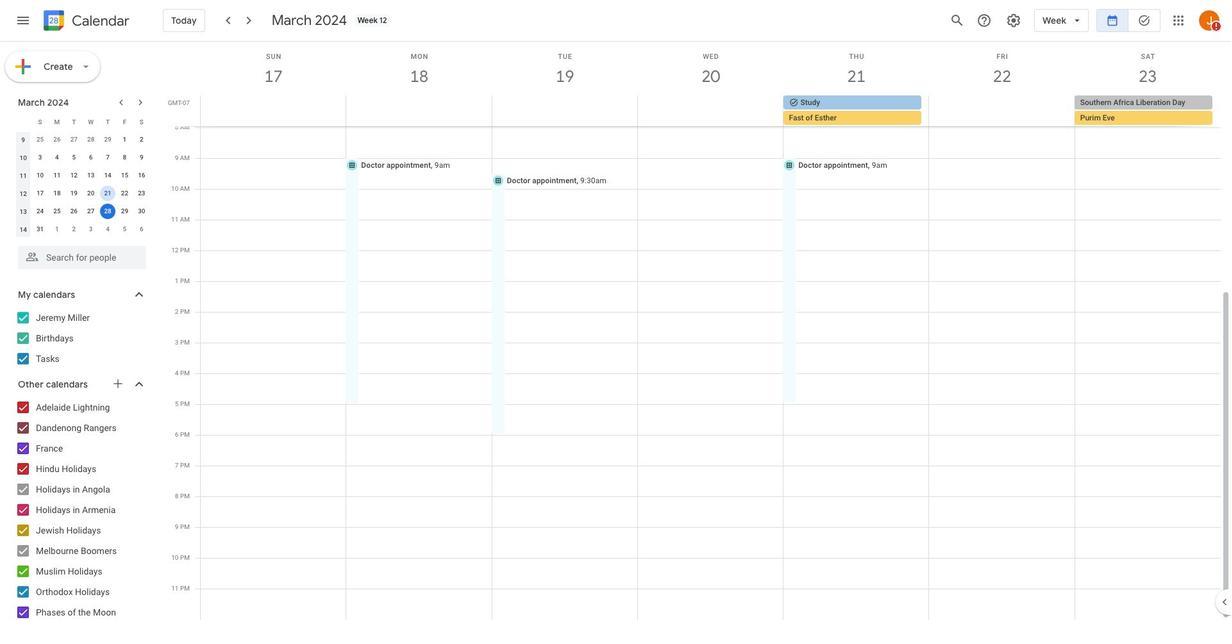 Task type: locate. For each thing, give the bounding box(es) containing it.
28, today element
[[100, 204, 115, 219]]

12 element
[[66, 168, 82, 183]]

16 element
[[134, 168, 149, 183]]

february 28 element
[[83, 132, 99, 148]]

None search field
[[0, 241, 159, 269]]

1 element
[[117, 132, 132, 148]]

grid
[[164, 42, 1231, 621]]

21 element
[[100, 186, 115, 201]]

column header inside march 2024 'grid'
[[15, 113, 32, 131]]

march 2024 grid
[[12, 113, 150, 239]]

14 element
[[100, 168, 115, 183]]

row group
[[15, 131, 150, 239]]

add other calendars image
[[112, 378, 124, 391]]

17 element
[[32, 186, 48, 201]]

column header
[[15, 113, 32, 131]]

settings menu image
[[1006, 13, 1022, 28]]

11 element
[[49, 168, 65, 183]]

calendar element
[[41, 8, 129, 36]]

26 element
[[66, 204, 82, 219]]

row
[[195, 96, 1231, 126], [15, 113, 150, 131], [15, 131, 150, 149], [15, 149, 150, 167], [15, 167, 150, 185], [15, 185, 150, 203], [15, 203, 150, 221], [15, 221, 150, 239]]

april 4 element
[[100, 222, 115, 237]]

heading
[[69, 13, 129, 29]]

april 3 element
[[83, 222, 99, 237]]

3 element
[[32, 150, 48, 165]]

Search for people text field
[[26, 246, 139, 269]]

cell
[[201, 96, 346, 126], [346, 96, 492, 126], [492, 96, 638, 126], [638, 96, 783, 126], [783, 96, 929, 126], [929, 96, 1075, 126], [1075, 96, 1220, 126], [99, 185, 116, 203], [99, 203, 116, 221]]

31 element
[[32, 222, 48, 237]]

april 1 element
[[49, 222, 65, 237]]



Task type: vqa. For each thing, say whether or not it's contained in the screenshot.
tab list
no



Task type: describe. For each thing, give the bounding box(es) containing it.
my calendars list
[[3, 308, 159, 369]]

15 element
[[117, 168, 132, 183]]

20 element
[[83, 186, 99, 201]]

april 6 element
[[134, 222, 149, 237]]

9 element
[[134, 150, 149, 165]]

february 29 element
[[100, 132, 115, 148]]

19 element
[[66, 186, 82, 201]]

april 5 element
[[117, 222, 132, 237]]

27 element
[[83, 204, 99, 219]]

23 element
[[134, 186, 149, 201]]

february 25 element
[[32, 132, 48, 148]]

24 element
[[32, 204, 48, 219]]

main drawer image
[[15, 13, 31, 28]]

6 element
[[83, 150, 99, 165]]

22 element
[[117, 186, 132, 201]]

other calendars list
[[3, 398, 159, 621]]

8 element
[[117, 150, 132, 165]]

29 element
[[117, 204, 132, 219]]

row group inside march 2024 'grid'
[[15, 131, 150, 239]]

30 element
[[134, 204, 149, 219]]

4 element
[[49, 150, 65, 165]]

10 element
[[32, 168, 48, 183]]

25 element
[[49, 204, 65, 219]]

heading inside calendar element
[[69, 13, 129, 29]]

5 element
[[66, 150, 82, 165]]

february 27 element
[[66, 132, 82, 148]]

2 element
[[134, 132, 149, 148]]

13 element
[[83, 168, 99, 183]]

18 element
[[49, 186, 65, 201]]

7 element
[[100, 150, 115, 165]]

april 2 element
[[66, 222, 82, 237]]

february 26 element
[[49, 132, 65, 148]]



